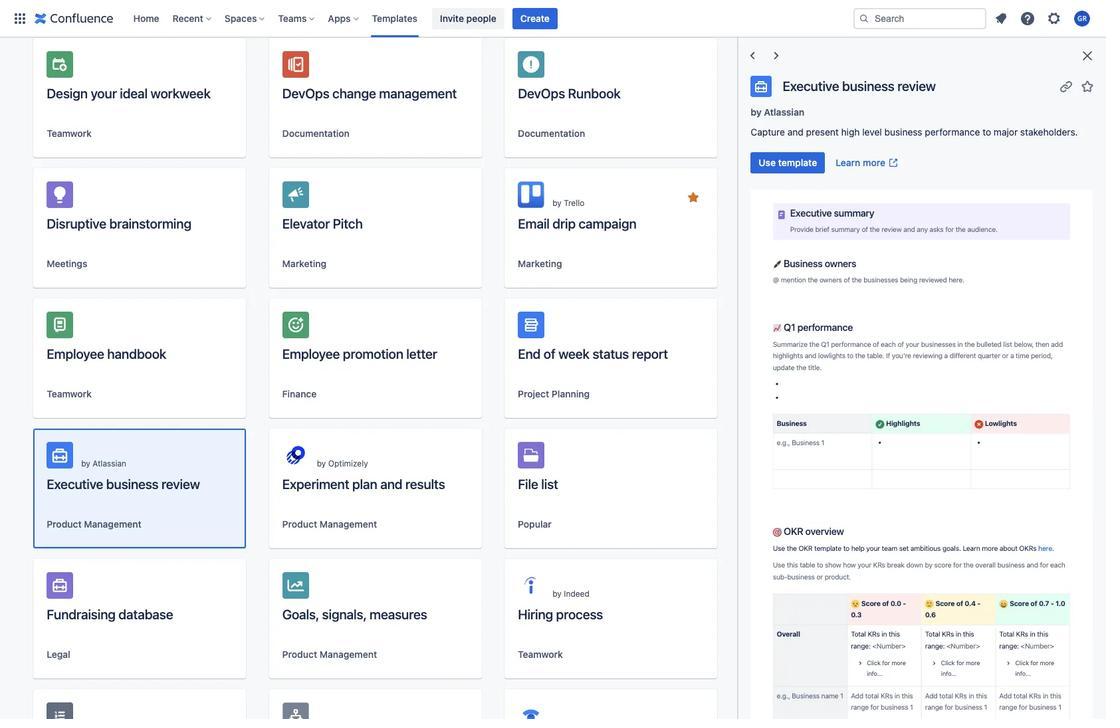 Task type: locate. For each thing, give the bounding box(es) containing it.
documentation down "change"
[[282, 128, 350, 139]]

1 vertical spatial atlassian
[[93, 459, 126, 469]]

0 vertical spatial teamwork
[[47, 128, 92, 139]]

share link image
[[193, 189, 209, 205], [429, 189, 445, 205]]

teamwork down hiring
[[518, 649, 563, 660]]

product for experiment plan and results
[[282, 519, 317, 530]]

product for goals, signals, measures
[[282, 649, 317, 660]]

your profile and preferences image
[[1074, 10, 1090, 26]]

star elevator pitch image
[[450, 189, 466, 205]]

documentation button down devops runbook
[[518, 127, 585, 140]]

1 share link image from the left
[[193, 189, 209, 205]]

search image
[[859, 13, 870, 24]]

runbook
[[568, 86, 621, 101]]

0 horizontal spatial marketing button
[[282, 257, 326, 271]]

by for review
[[81, 459, 90, 469]]

share link image for elevator pitch
[[429, 189, 445, 205]]

0 horizontal spatial by atlassian
[[81, 459, 126, 469]]

indeed
[[564, 589, 590, 599]]

2 devops from the left
[[518, 86, 565, 101]]

notification icon image
[[993, 10, 1009, 26]]

recent button
[[169, 8, 217, 29]]

1 vertical spatial teamwork
[[47, 388, 92, 400]]

1 horizontal spatial atlassian
[[764, 106, 805, 118]]

2 documentation from the left
[[518, 128, 585, 139]]

email
[[518, 216, 550, 231]]

product management button for executive
[[47, 518, 141, 531]]

0 vertical spatial executive business review
[[783, 78, 936, 93]]

teamwork
[[47, 128, 92, 139], [47, 388, 92, 400], [518, 649, 563, 660]]

your
[[91, 86, 117, 101]]

documentation
[[282, 128, 350, 139], [518, 128, 585, 139]]

by for and
[[317, 459, 326, 469]]

product management button
[[47, 518, 141, 531], [282, 518, 377, 531], [282, 648, 377, 661]]

by for campaign
[[553, 198, 562, 208]]

fundraising database
[[47, 607, 173, 622]]

employee up finance
[[282, 346, 340, 362]]

finance button
[[282, 388, 317, 401]]

marketing button down email
[[518, 257, 562, 271]]

0 horizontal spatial executive
[[47, 477, 103, 492]]

1 horizontal spatial and
[[788, 126, 804, 138]]

and right plan
[[380, 477, 402, 492]]

employee
[[47, 346, 104, 362], [282, 346, 340, 362]]

teamwork for design
[[47, 128, 92, 139]]

popular button
[[518, 518, 552, 531]]

employee for employee promotion letter
[[282, 346, 340, 362]]

devops
[[282, 86, 329, 101], [518, 86, 565, 101]]

elevator pitch
[[282, 216, 363, 231]]

0 horizontal spatial share link image
[[193, 189, 209, 205]]

1 devops from the left
[[282, 86, 329, 101]]

apps button
[[324, 8, 364, 29]]

apps
[[328, 12, 351, 24]]

level
[[862, 126, 882, 138]]

1 employee from the left
[[47, 346, 104, 362]]

devops left runbook
[[518, 86, 565, 101]]

2 marketing button from the left
[[518, 257, 562, 271]]

1 documentation button from the left
[[282, 127, 350, 140]]

marketing button
[[282, 257, 326, 271], [518, 257, 562, 271]]

templates
[[372, 12, 417, 24]]

0 vertical spatial atlassian
[[764, 106, 805, 118]]

by indeed
[[553, 589, 590, 599]]

1 horizontal spatial documentation button
[[518, 127, 585, 140]]

0 vertical spatial teamwork button
[[47, 127, 92, 140]]

1 horizontal spatial share link image
[[429, 189, 445, 205]]

1 marketing from the left
[[282, 258, 326, 269]]

database
[[119, 607, 173, 622]]

share link image left 'star elevator pitch' image
[[429, 189, 445, 205]]

marketing
[[282, 258, 326, 269], [518, 258, 562, 269]]

learn more
[[836, 157, 886, 168]]

capture
[[751, 126, 785, 138]]

0 horizontal spatial employee
[[47, 346, 104, 362]]

by
[[751, 106, 762, 118], [553, 198, 562, 208], [81, 459, 90, 469], [317, 459, 326, 469], [553, 589, 562, 599]]

goals, signals, measures
[[282, 607, 427, 622]]

devops left "change"
[[282, 86, 329, 101]]

0 horizontal spatial devops
[[282, 86, 329, 101]]

performance
[[925, 126, 980, 138]]

2 employee from the left
[[282, 346, 340, 362]]

unstar email drip campaign image
[[686, 189, 701, 205]]

1 vertical spatial teamwork button
[[47, 388, 92, 401]]

business
[[842, 78, 895, 93], [885, 126, 922, 138], [106, 477, 159, 492]]

1 horizontal spatial devops
[[518, 86, 565, 101]]

finance
[[282, 388, 317, 400]]

executive business review
[[783, 78, 936, 93], [47, 477, 200, 492]]

home
[[133, 12, 159, 24]]

0 horizontal spatial and
[[380, 477, 402, 492]]

teamwork for hiring
[[518, 649, 563, 660]]

0 horizontal spatial review
[[162, 477, 200, 492]]

documentation down devops runbook
[[518, 128, 585, 139]]

teamwork down design
[[47, 128, 92, 139]]

email drip campaign
[[518, 216, 637, 231]]

teamwork down employee handbook
[[47, 388, 92, 400]]

1 horizontal spatial review
[[898, 78, 936, 93]]

documentation button for change
[[282, 127, 350, 140]]

2 documentation button from the left
[[518, 127, 585, 140]]

teamwork button down design
[[47, 127, 92, 140]]

documentation button down "change"
[[282, 127, 350, 140]]

marketing down email
[[518, 258, 562, 269]]

templates link
[[368, 8, 421, 29]]

1 documentation from the left
[[282, 128, 350, 139]]

teamwork button down hiring
[[518, 648, 563, 661]]

1 horizontal spatial marketing
[[518, 258, 562, 269]]

product
[[47, 519, 82, 530], [282, 519, 317, 530], [282, 649, 317, 660]]

2 vertical spatial teamwork
[[518, 649, 563, 660]]

0 vertical spatial business
[[842, 78, 895, 93]]

teamwork button for design
[[47, 127, 92, 140]]

hiring
[[518, 607, 553, 622]]

devops for devops change management
[[282, 86, 329, 101]]

banner
[[0, 0, 1106, 37]]

1 horizontal spatial executive business review
[[783, 78, 936, 93]]

teamwork for employee
[[47, 388, 92, 400]]

hiring process
[[518, 607, 603, 622]]

0 horizontal spatial documentation
[[282, 128, 350, 139]]

1 horizontal spatial executive
[[783, 78, 839, 93]]

0 horizontal spatial executive business review
[[47, 477, 200, 492]]

share link image left star disruptive brainstorming image
[[193, 189, 209, 205]]

1 horizontal spatial marketing button
[[518, 257, 562, 271]]

employee for employee handbook
[[47, 346, 104, 362]]

2 marketing from the left
[[518, 258, 562, 269]]

employee left "handbook"
[[47, 346, 104, 362]]

teamwork button
[[47, 127, 92, 140], [47, 388, 92, 401], [518, 648, 563, 661]]

management
[[84, 519, 141, 530], [320, 519, 377, 530], [320, 649, 377, 660]]

design
[[47, 86, 88, 101]]

documentation button
[[282, 127, 350, 140], [518, 127, 585, 140]]

2 share link image from the left
[[429, 189, 445, 205]]

by optimizely
[[317, 459, 368, 469]]

brainstorming
[[109, 216, 191, 231]]

legal button
[[47, 648, 70, 661]]

product for executive business review
[[47, 519, 82, 530]]

present
[[806, 126, 839, 138]]

week
[[558, 346, 590, 362]]

and left present
[[788, 126, 804, 138]]

0 horizontal spatial marketing
[[282, 258, 326, 269]]

teamwork button for hiring
[[518, 648, 563, 661]]

documentation for change
[[282, 128, 350, 139]]

1 horizontal spatial employee
[[282, 346, 340, 362]]

marketing button down elevator
[[282, 257, 326, 271]]

employee promotion letter
[[282, 346, 437, 362]]

confluence image
[[35, 10, 113, 26], [35, 10, 113, 26]]

workweek
[[151, 86, 211, 101]]

template
[[778, 157, 817, 168]]

0 vertical spatial by atlassian
[[751, 106, 805, 118]]

marketing button for elevator
[[282, 257, 326, 271]]

people
[[466, 12, 496, 24]]

1 horizontal spatial documentation
[[518, 128, 585, 139]]

marketing down elevator
[[282, 258, 326, 269]]

teamwork button down employee handbook
[[47, 388, 92, 401]]

end
[[518, 346, 541, 362]]

product management for experiment
[[282, 519, 377, 530]]

experiment
[[282, 477, 349, 492]]

product management
[[47, 519, 141, 530], [282, 519, 377, 530], [282, 649, 377, 660]]

1 marketing button from the left
[[282, 257, 326, 271]]

0 horizontal spatial documentation button
[[282, 127, 350, 140]]

2 vertical spatial teamwork button
[[518, 648, 563, 661]]

atlassian
[[764, 106, 805, 118], [93, 459, 126, 469]]

management for business
[[84, 519, 141, 530]]



Task type: vqa. For each thing, say whether or not it's contained in the screenshot.
Executive
yes



Task type: describe. For each thing, give the bounding box(es) containing it.
optimizely
[[328, 459, 368, 469]]

1 vertical spatial review
[[162, 477, 200, 492]]

use
[[759, 157, 776, 168]]

management for plan
[[320, 519, 377, 530]]

2 vertical spatial business
[[106, 477, 159, 492]]

0 vertical spatial and
[[788, 126, 804, 138]]

high
[[841, 126, 860, 138]]

1 vertical spatial business
[[885, 126, 922, 138]]

share link image for disruptive brainstorming
[[193, 189, 209, 205]]

home link
[[129, 8, 163, 29]]

spaces
[[225, 12, 257, 24]]

campaign
[[579, 216, 637, 231]]

use template
[[759, 157, 817, 168]]

use template button
[[751, 152, 825, 174]]

create link
[[512, 8, 558, 29]]

teams button
[[274, 8, 320, 29]]

goals,
[[282, 607, 319, 622]]

ideal
[[120, 86, 148, 101]]

close image
[[1080, 48, 1096, 64]]

management for signals,
[[320, 649, 377, 660]]

list
[[541, 477, 558, 492]]

signals,
[[322, 607, 367, 622]]

marketing for elevator
[[282, 258, 326, 269]]

project planning button
[[518, 388, 590, 401]]

promotion
[[343, 346, 403, 362]]

status
[[593, 346, 629, 362]]

of
[[544, 346, 556, 362]]

0 vertical spatial review
[[898, 78, 936, 93]]

next template image
[[769, 48, 785, 64]]

recent
[[173, 12, 203, 24]]

popular
[[518, 519, 552, 530]]

report
[[632, 346, 668, 362]]

devops change management
[[282, 86, 457, 101]]

letter
[[406, 346, 437, 362]]

process
[[556, 607, 603, 622]]

to
[[983, 126, 991, 138]]

stakeholders.
[[1020, 126, 1078, 138]]

invite people button
[[432, 8, 504, 29]]

devops for devops runbook
[[518, 86, 565, 101]]

employee handbook
[[47, 346, 166, 362]]

learn
[[836, 157, 861, 168]]

file list
[[518, 477, 558, 492]]

meetings button
[[47, 257, 87, 271]]

marketing for email
[[518, 258, 562, 269]]

management
[[379, 86, 457, 101]]

banner containing home
[[0, 0, 1106, 37]]

legal
[[47, 649, 70, 660]]

documentation button for runbook
[[518, 127, 585, 140]]

major
[[994, 126, 1018, 138]]

disruptive
[[47, 216, 106, 231]]

product management for executive
[[47, 519, 141, 530]]

1 vertical spatial and
[[380, 477, 402, 492]]

fundraising
[[47, 607, 116, 622]]

settings icon image
[[1046, 10, 1062, 26]]

star executive business review image
[[1080, 78, 1096, 94]]

file
[[518, 477, 538, 492]]

0 horizontal spatial atlassian
[[93, 459, 126, 469]]

1 vertical spatial executive
[[47, 477, 103, 492]]

design your ideal workweek
[[47, 86, 211, 101]]

handbook
[[107, 346, 166, 362]]

star disruptive brainstorming image
[[214, 189, 230, 205]]

planning
[[552, 388, 590, 400]]

product management button for experiment
[[282, 518, 377, 531]]

capture and present high level business performance to major stakeholders.
[[751, 126, 1078, 138]]

previous template image
[[745, 48, 761, 64]]

project
[[518, 388, 549, 400]]

elevator
[[282, 216, 330, 231]]

teams
[[278, 12, 307, 24]]

product management for goals,
[[282, 649, 377, 660]]

share link image
[[1058, 78, 1074, 94]]

teamwork button for employee
[[47, 388, 92, 401]]

spaces button
[[221, 8, 270, 29]]

end of week status report
[[518, 346, 668, 362]]

change
[[332, 86, 376, 101]]

more
[[863, 157, 886, 168]]

appswitcher icon image
[[12, 10, 28, 26]]

disruptive brainstorming
[[47, 216, 191, 231]]

product management button for goals,
[[282, 648, 377, 661]]

devops runbook
[[518, 86, 621, 101]]

1 vertical spatial by atlassian
[[81, 459, 126, 469]]

marketing button for email
[[518, 257, 562, 271]]

1 vertical spatial executive business review
[[47, 477, 200, 492]]

1 horizontal spatial by atlassian
[[751, 106, 805, 118]]

measures
[[370, 607, 427, 622]]

results
[[405, 477, 445, 492]]

global element
[[8, 0, 851, 37]]

create
[[520, 12, 550, 24]]

drip
[[553, 216, 576, 231]]

by trello
[[553, 198, 585, 208]]

pitch
[[333, 216, 363, 231]]

0 vertical spatial executive
[[783, 78, 839, 93]]

meetings
[[47, 258, 87, 269]]

project planning
[[518, 388, 590, 400]]

experiment plan and results
[[282, 477, 445, 492]]

plan
[[352, 477, 377, 492]]

learn more link
[[828, 152, 907, 174]]

invite people
[[440, 12, 496, 24]]

invite
[[440, 12, 464, 24]]

help icon image
[[1020, 10, 1036, 26]]

trello
[[564, 198, 585, 208]]

documentation for runbook
[[518, 128, 585, 139]]

Search field
[[854, 8, 987, 29]]



